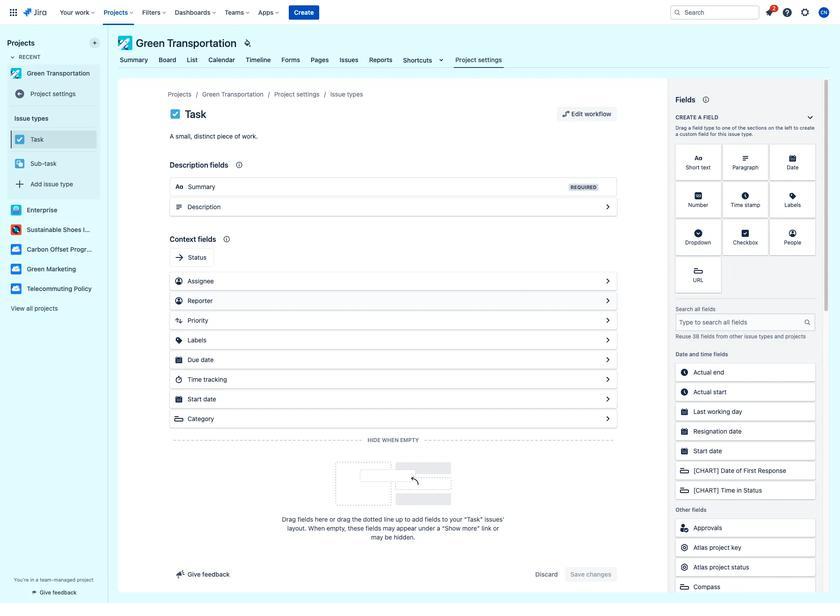 Task type: vqa. For each thing, say whether or not it's contained in the screenshot.
more
no



Task type: describe. For each thing, give the bounding box(es) containing it.
context fields
[[170, 235, 216, 243]]

task inside group
[[30, 135, 44, 143]]

edit workflow
[[572, 110, 612, 118]]

atlas for atlas project status
[[694, 564, 708, 571]]

group containing issue types
[[11, 106, 97, 199]]

2 vertical spatial more information image
[[710, 221, 721, 231]]

2 horizontal spatial project
[[456, 56, 477, 63]]

working
[[708, 408, 731, 416]]

sub-
[[30, 160, 44, 167]]

0 vertical spatial start date
[[188, 395, 216, 403]]

number
[[689, 202, 709, 209]]

banner containing your work
[[0, 0, 841, 25]]

1 vertical spatial projects
[[7, 39, 35, 47]]

search all fields
[[676, 306, 716, 313]]

your
[[450, 516, 463, 524]]

the inside drag fields here or drag the dotted line up to add fields to your "task" issues' layout. when empty, these fields may appear under a "show more" link or may be hidden.
[[352, 516, 362, 524]]

reporter
[[188, 297, 213, 305]]

issue types for group containing issue types
[[14, 114, 48, 122]]

reuse 38 fields from other issue types and projects
[[676, 333, 806, 340]]

fields right other
[[692, 507, 707, 514]]

you're
[[14, 577, 29, 583]]

1 horizontal spatial give feedback button
[[170, 568, 235, 582]]

drag a field type to one of the sections on the left to create a custom field for this issue type.
[[676, 125, 815, 137]]

hidden.
[[394, 534, 416, 541]]

appswitcher icon image
[[8, 7, 19, 18]]

your
[[60, 8, 73, 16]]

2 horizontal spatial settings
[[478, 56, 502, 63]]

1 horizontal spatial projects
[[786, 333, 806, 340]]

filters button
[[140, 5, 170, 19]]

date inside button
[[729, 428, 742, 435]]

2 vertical spatial types
[[759, 333, 773, 340]]

2 horizontal spatial project settings
[[456, 56, 502, 63]]

actual for actual end
[[694, 369, 712, 376]]

1 vertical spatial start date
[[694, 447, 723, 455]]

issues
[[340, 56, 359, 64]]

time stamp
[[731, 202, 761, 209]]

primary element
[[5, 0, 671, 25]]

all for view
[[26, 305, 33, 312]]

program
[[70, 246, 96, 253]]

labels for open field configuration icon inside the labels button
[[188, 336, 207, 344]]

due date
[[188, 356, 214, 364]]

actual end
[[694, 369, 725, 376]]

fields right search
[[702, 306, 716, 313]]

time for time stamp
[[731, 202, 744, 209]]

0 vertical spatial task
[[185, 108, 206, 120]]

category button
[[170, 410, 617, 428]]

[chart] for [chart] date of first response
[[694, 467, 720, 475]]

end
[[714, 369, 725, 376]]

more information image for text
[[710, 145, 721, 156]]

open field configuration image for category
[[603, 414, 614, 425]]

2 vertical spatial issue
[[745, 333, 758, 340]]

notifications image
[[765, 7, 775, 18]]

add to starred image for sustainable shoes initiative
[[98, 225, 108, 235]]

atlas project status button
[[676, 559, 816, 577]]

fields right context
[[198, 235, 216, 243]]

your profile and settings image
[[819, 7, 830, 18]]

carbon offset program link
[[7, 241, 97, 259]]

appear
[[397, 525, 417, 532]]

this
[[718, 131, 727, 137]]

key
[[732, 544, 742, 552]]

search image
[[674, 9, 681, 16]]

issue for the issue types link
[[331, 90, 346, 98]]

for
[[710, 131, 717, 137]]

1 horizontal spatial project settings link
[[274, 89, 320, 100]]

you're in a team-managed project
[[14, 577, 93, 583]]

time tracking button
[[170, 371, 617, 389]]

link
[[482, 525, 492, 532]]

1 horizontal spatial give
[[188, 571, 201, 578]]

labels button
[[170, 332, 617, 349]]

line
[[384, 516, 394, 524]]

0 horizontal spatial give feedback
[[40, 590, 77, 596]]

filters
[[142, 8, 161, 16]]

to up "show
[[442, 516, 448, 524]]

0 horizontal spatial project settings
[[30, 90, 76, 97]]

1 vertical spatial of
[[235, 132, 240, 140]]

atlas project status
[[694, 564, 750, 571]]

actual start button
[[676, 383, 816, 401]]

time inside button
[[721, 487, 736, 494]]

apps
[[258, 8, 274, 16]]

sustainable shoes initiative
[[27, 226, 108, 234]]

0 horizontal spatial project
[[30, 90, 51, 97]]

green down the recent
[[27, 69, 45, 77]]

add to starred image for green marketing
[[98, 264, 108, 275]]

1 vertical spatial feedback
[[53, 590, 77, 596]]

calendar
[[209, 56, 235, 64]]

of inside drag a field type to one of the sections on the left to create a custom field for this issue type.
[[732, 125, 737, 131]]

add to starred image for green transportation
[[98, 68, 108, 79]]

1 vertical spatial give feedback button
[[25, 586, 82, 600]]

a up custom
[[689, 125, 691, 131]]

fields right 38
[[701, 333, 715, 340]]

Search field
[[671, 5, 760, 19]]

2 vertical spatial green transportation
[[202, 90, 264, 98]]

0 vertical spatial green transportation
[[136, 37, 237, 49]]

approvals button
[[676, 519, 816, 537]]

projects inside view all projects link
[[34, 305, 58, 312]]

1 horizontal spatial start date button
[[676, 442, 816, 460]]

projects for the projects link in the left of the page
[[168, 90, 192, 98]]

dashboards
[[175, 8, 211, 16]]

0 horizontal spatial project settings link
[[11, 85, 97, 103]]

0 vertical spatial feedback
[[202, 571, 230, 578]]

fields
[[676, 96, 696, 104]]

2
[[773, 5, 776, 11]]

small,
[[176, 132, 192, 140]]

issue types for the issue types link
[[331, 90, 363, 98]]

offset
[[50, 246, 69, 253]]

a down the more information about the fields icon
[[698, 114, 702, 121]]

carbon offset program
[[27, 246, 96, 253]]

description fields
[[170, 161, 228, 169]]

[chart] for [chart] time in status
[[694, 487, 720, 494]]

short
[[686, 164, 700, 171]]

compass button
[[676, 578, 816, 596]]

field for drag
[[693, 125, 703, 131]]

stamp
[[745, 202, 761, 209]]

2 vertical spatial field
[[699, 131, 709, 137]]

1 horizontal spatial project
[[274, 90, 295, 98]]

help image
[[782, 7, 793, 18]]

open field configuration image for assignee
[[603, 276, 614, 287]]

projects link
[[168, 89, 192, 100]]

"show
[[442, 525, 461, 532]]

timeline
[[246, 56, 271, 64]]

drag for drag fields here or drag the dotted line up to add fields to your "task" issues' layout. when empty, these fields may appear under a "show more" link or may be hidden.
[[282, 516, 296, 524]]

actual end button
[[676, 364, 816, 382]]

under
[[419, 525, 435, 532]]

1 horizontal spatial settings
[[297, 90, 320, 98]]

green marketing
[[27, 265, 76, 273]]

open field configuration image for reporter
[[603, 296, 614, 306]]

required
[[571, 184, 597, 190]]

type inside drag a field type to one of the sections on the left to create a custom field for this issue type.
[[704, 125, 715, 131]]

resignation date
[[694, 428, 742, 435]]

sustainable shoes initiative link
[[7, 221, 108, 239]]

dotted
[[363, 516, 382, 524]]

fields down a small, distinct piece of work.
[[210, 161, 228, 169]]

date down resignation date at bottom
[[710, 447, 723, 455]]

when
[[308, 525, 325, 532]]

green right the projects link in the left of the page
[[202, 90, 220, 98]]

[chart] time in status
[[694, 487, 763, 494]]

one
[[722, 125, 731, 131]]

more information image for number
[[710, 183, 721, 194]]

type inside button
[[60, 180, 73, 188]]

0 vertical spatial summary
[[120, 56, 148, 64]]

assignee
[[188, 277, 214, 285]]

2 vertical spatial transportation
[[221, 90, 264, 98]]

1 horizontal spatial give feedback
[[188, 571, 230, 578]]

green down carbon
[[27, 265, 45, 273]]

0 horizontal spatial start
[[188, 395, 202, 403]]

0 horizontal spatial start date button
[[170, 391, 617, 408]]

hide
[[368, 437, 381, 444]]

be
[[385, 534, 392, 541]]

these
[[348, 525, 364, 532]]

fields up layout.
[[298, 516, 313, 524]]

1 vertical spatial may
[[371, 534, 383, 541]]

drag fields here or drag the dotted line up to add fields to your "task" issues' layout. when empty, these fields may appear under a "show more" link or may be hidden.
[[282, 516, 505, 541]]

timeline link
[[244, 52, 273, 68]]

work.
[[242, 132, 258, 140]]

dashboards button
[[172, 5, 220, 19]]

status
[[732, 564, 750, 571]]

create
[[800, 125, 815, 131]]

list
[[187, 56, 198, 64]]

sub-task link
[[11, 155, 97, 173]]

hide when empty
[[368, 437, 419, 444]]

issues link
[[338, 52, 360, 68]]

actual for actual start
[[694, 388, 712, 396]]

time tracking
[[188, 376, 227, 383]]

open field configuration image for description
[[603, 202, 614, 213]]

more information image for stamp
[[757, 183, 768, 194]]

shoes
[[63, 226, 81, 234]]

green up summary link
[[136, 37, 165, 49]]

short text
[[686, 164, 711, 171]]

0 vertical spatial may
[[383, 525, 395, 532]]

to up this
[[716, 125, 721, 131]]



Task type: locate. For each thing, give the bounding box(es) containing it.
issue for group containing issue types
[[14, 114, 30, 122]]

1 vertical spatial green transportation link
[[202, 89, 264, 100]]

[chart] up [chart] time in status
[[694, 467, 720, 475]]

start date down resignation
[[694, 447, 723, 455]]

0 horizontal spatial create
[[294, 8, 314, 16]]

atlas up compass
[[694, 564, 708, 571]]

discard button
[[530, 568, 564, 582]]

status down context fields
[[188, 254, 207, 261]]

time left stamp on the top of page
[[731, 202, 744, 209]]

open field configuration image inside assignee button
[[603, 276, 614, 287]]

issue right add
[[44, 180, 59, 188]]

0 horizontal spatial issue
[[44, 180, 59, 188]]

status down the 'first'
[[744, 487, 763, 494]]

create up custom
[[676, 114, 697, 121]]

collapse recent projects image
[[7, 52, 18, 63]]

open field configuration image
[[603, 202, 614, 213], [603, 296, 614, 306], [603, 335, 614, 346], [603, 355, 614, 366], [603, 374, 614, 385], [603, 414, 614, 425]]

field down the create a field
[[693, 125, 703, 131]]

all right search
[[695, 306, 701, 313]]

add to starred image
[[98, 205, 108, 216]]

type up for
[[704, 125, 715, 131]]

more information about the context fields image right context fields
[[222, 234, 232, 245]]

0 vertical spatial issue types
[[331, 90, 363, 98]]

1 vertical spatial field
[[693, 125, 703, 131]]

issue types link
[[331, 89, 363, 100]]

a small, distinct piece of work.
[[170, 132, 258, 140]]

last
[[694, 408, 706, 416]]

atlas down the approvals
[[694, 544, 708, 552]]

4 add to starred image from the top
[[98, 264, 108, 275]]

1 horizontal spatial projects
[[104, 8, 128, 16]]

green transportation
[[136, 37, 237, 49], [27, 69, 90, 77], [202, 90, 264, 98]]

2 vertical spatial time
[[721, 487, 736, 494]]

issue types inside group
[[14, 114, 48, 122]]

start date button down resignation date button
[[676, 442, 816, 460]]

0 vertical spatial date
[[787, 164, 799, 171]]

sidebar navigation image
[[98, 36, 117, 54]]

time inside button
[[188, 376, 202, 383]]

0 vertical spatial give feedback
[[188, 571, 230, 578]]

and left "time"
[[690, 351, 700, 358]]

1 vertical spatial issue
[[44, 180, 59, 188]]

3 add to starred image from the top
[[98, 244, 108, 255]]

atlas project key button
[[676, 539, 816, 557]]

issue inside drag a field type to one of the sections on the left to create a custom field for this issue type.
[[728, 131, 741, 137]]

types down type to search all fields text box
[[759, 333, 773, 340]]

1 vertical spatial in
[[30, 577, 34, 583]]

green transportation link down the calendar link
[[202, 89, 264, 100]]

task up sub- at the left
[[30, 135, 44, 143]]

0 horizontal spatial and
[[690, 351, 700, 358]]

1 vertical spatial give
[[40, 590, 51, 596]]

managed
[[54, 577, 76, 583]]

0 horizontal spatial or
[[330, 516, 336, 524]]

more information image
[[710, 145, 721, 156], [757, 183, 768, 194], [710, 221, 721, 231]]

view all projects link
[[7, 301, 100, 317]]

date right the due
[[201, 356, 214, 364]]

1 horizontal spatial types
[[347, 90, 363, 98]]

0 horizontal spatial settings
[[53, 90, 76, 97]]

field for create
[[704, 114, 719, 121]]

pages
[[311, 56, 329, 64]]

or
[[330, 516, 336, 524], [493, 525, 499, 532]]

open field configuration image inside description button
[[603, 202, 614, 213]]

1 vertical spatial description
[[188, 203, 221, 211]]

1 horizontal spatial project settings
[[274, 90, 320, 98]]

4 open field configuration image from the top
[[603, 355, 614, 366]]

the up 'type.'
[[739, 125, 746, 131]]

1 horizontal spatial task
[[185, 108, 206, 120]]

drag inside drag a field type to one of the sections on the left to create a custom field for this issue type.
[[676, 125, 687, 131]]

create right apps dropdown button
[[294, 8, 314, 16]]

issue up task group
[[14, 114, 30, 122]]

due date button
[[170, 351, 617, 369]]

of right one
[[732, 125, 737, 131]]

0 vertical spatial field
[[704, 114, 719, 121]]

start down resignation
[[694, 447, 708, 455]]

1 vertical spatial issue
[[14, 114, 30, 122]]

2 horizontal spatial issue
[[745, 333, 758, 340]]

0 vertical spatial projects
[[34, 305, 58, 312]]

more information about the fields image
[[701, 94, 712, 105]]

1 vertical spatial more information about the context fields image
[[222, 234, 232, 245]]

description
[[170, 161, 208, 169], [188, 203, 221, 211]]

open field configuration image inside time tracking button
[[603, 374, 614, 385]]

day
[[732, 408, 743, 416]]

0 horizontal spatial task
[[30, 135, 44, 143]]

workflow
[[585, 110, 612, 118]]

description for description
[[188, 203, 221, 211]]

time down the due
[[188, 376, 202, 383]]

project for key
[[710, 544, 730, 552]]

2 vertical spatial project
[[77, 577, 93, 583]]

paragraph
[[733, 164, 759, 171]]

project down forms link
[[274, 90, 295, 98]]

add
[[412, 516, 423, 524]]

type down sub-task link
[[60, 180, 73, 188]]

add to starred image right policy
[[98, 284, 108, 294]]

1 horizontal spatial create
[[676, 114, 697, 121]]

1 vertical spatial types
[[32, 114, 48, 122]]

summary link
[[118, 52, 150, 68]]

all for search
[[695, 306, 701, 313]]

of
[[732, 125, 737, 131], [235, 132, 240, 140], [737, 467, 742, 475]]

a inside drag fields here or drag the dotted line up to add fields to your "task" issues' layout. when empty, these fields may appear under a "show more" link or may be hidden.
[[437, 525, 441, 532]]

labels up people
[[785, 202, 802, 209]]

open field configuration image inside reporter button
[[603, 296, 614, 306]]

6 open field configuration image from the top
[[603, 414, 614, 425]]

in down [chart] date of first response
[[737, 487, 742, 494]]

to
[[716, 125, 721, 131], [794, 125, 799, 131], [405, 516, 411, 524], [442, 516, 448, 524]]

0 vertical spatial labels
[[785, 202, 802, 209]]

actual inside button
[[694, 388, 712, 396]]

1 horizontal spatial issue
[[331, 90, 346, 98]]

set background color image
[[242, 38, 253, 48]]

1 horizontal spatial more information about the context fields image
[[234, 160, 245, 170]]

of left the 'first'
[[737, 467, 742, 475]]

open field configuration image for priority
[[603, 315, 614, 326]]

1 [chart] from the top
[[694, 467, 720, 475]]

projects for projects dropdown button
[[104, 8, 128, 16]]

0 horizontal spatial green transportation link
[[7, 64, 97, 82]]

1 vertical spatial start
[[694, 447, 708, 455]]

feedback
[[202, 571, 230, 578], [53, 590, 77, 596]]

status
[[188, 254, 207, 261], [744, 487, 763, 494]]

add issue type
[[30, 180, 73, 188]]

work
[[75, 8, 89, 16]]

1 vertical spatial atlas
[[694, 564, 708, 571]]

types for the issue types link
[[347, 90, 363, 98]]

telecommuting policy
[[27, 285, 92, 293]]

0 horizontal spatial projects
[[34, 305, 58, 312]]

edit
[[572, 110, 583, 118]]

open field configuration image for time tracking
[[603, 374, 614, 385]]

issue down issues link
[[331, 90, 346, 98]]

left
[[785, 125, 793, 131]]

field up for
[[704, 114, 719, 121]]

fields down dotted
[[366, 525, 382, 532]]

green transportation link
[[7, 64, 97, 82], [202, 89, 264, 100]]

tab list containing project settings
[[113, 52, 835, 68]]

labels inside button
[[188, 336, 207, 344]]

drag
[[337, 516, 351, 524]]

2 actual from the top
[[694, 388, 712, 396]]

of right piece
[[235, 132, 240, 140]]

project settings link down forms link
[[274, 89, 320, 100]]

issue right other
[[745, 333, 758, 340]]

sustainable
[[27, 226, 61, 234]]

2 open field configuration image from the top
[[603, 315, 614, 326]]

2 horizontal spatial date
[[787, 164, 799, 171]]

task group
[[11, 127, 97, 151]]

team-
[[40, 577, 54, 583]]

0 vertical spatial projects
[[104, 8, 128, 16]]

add issue type image
[[14, 179, 25, 190]]

distinct
[[194, 132, 216, 140]]

tab list
[[113, 52, 835, 68]]

reuse
[[676, 333, 692, 340]]

start date up category
[[188, 395, 216, 403]]

2 [chart] from the top
[[694, 487, 720, 494]]

2 horizontal spatial types
[[759, 333, 773, 340]]

more information about the context fields image down the work.
[[234, 160, 245, 170]]

all right the view
[[26, 305, 33, 312]]

more information image
[[757, 145, 768, 156], [804, 145, 815, 156], [710, 183, 721, 194], [804, 183, 815, 194], [757, 221, 768, 231], [804, 221, 815, 231]]

issue inside button
[[44, 180, 59, 188]]

actual left start on the right
[[694, 388, 712, 396]]

settings image
[[800, 7, 811, 18]]

labels for more information icon related to labels
[[785, 202, 802, 209]]

layout.
[[288, 525, 307, 532]]

of inside button
[[737, 467, 742, 475]]

0 horizontal spatial start date
[[188, 395, 216, 403]]

1 vertical spatial and
[[690, 351, 700, 358]]

a
[[698, 114, 702, 121], [689, 125, 691, 131], [676, 131, 679, 137], [437, 525, 441, 532], [36, 577, 38, 583]]

recent
[[19, 54, 41, 60]]

1 open field configuration image from the top
[[603, 202, 614, 213]]

projects up the recent
[[7, 39, 35, 47]]

open field configuration image inside due date "button"
[[603, 355, 614, 366]]

reports
[[369, 56, 393, 64]]

issue type icon image
[[170, 109, 181, 119]]

1 vertical spatial give feedback
[[40, 590, 77, 596]]

actual left end in the right of the page
[[694, 369, 712, 376]]

0 horizontal spatial issue types
[[14, 114, 48, 122]]

drag inside drag fields here or drag the dotted line up to add fields to your "task" issues' layout. when empty, these fields may appear under a "show more" link or may be hidden.
[[282, 516, 296, 524]]

the right on
[[776, 125, 784, 131]]

actual
[[694, 369, 712, 376], [694, 388, 712, 396]]

when
[[382, 437, 399, 444]]

0 vertical spatial green transportation link
[[7, 64, 97, 82]]

a left team-
[[36, 577, 38, 583]]

start date
[[188, 395, 216, 403], [694, 447, 723, 455]]

projects right 'work'
[[104, 8, 128, 16]]

last working day
[[694, 408, 743, 416]]

1 vertical spatial create
[[676, 114, 697, 121]]

0 vertical spatial create
[[294, 8, 314, 16]]

time down [chart] date of first response
[[721, 487, 736, 494]]

add to starred image for telecommuting policy
[[98, 284, 108, 294]]

types up task group
[[32, 114, 48, 122]]

in inside button
[[737, 487, 742, 494]]

issue down one
[[728, 131, 741, 137]]

0 horizontal spatial drag
[[282, 516, 296, 524]]

2 atlas from the top
[[694, 564, 708, 571]]

description up context fields
[[188, 203, 221, 211]]

create a field
[[676, 114, 719, 121]]

atlas for atlas project key
[[694, 544, 708, 552]]

create for create
[[294, 8, 314, 16]]

0 horizontal spatial type
[[60, 180, 73, 188]]

3 open field configuration image from the top
[[603, 394, 614, 405]]

group
[[11, 106, 97, 199]]

and down type to search all fields text box
[[775, 333, 784, 340]]

0 horizontal spatial status
[[188, 254, 207, 261]]

project left key at right
[[710, 544, 730, 552]]

types down issues link
[[347, 90, 363, 98]]

more information about the context fields image for context fields
[[222, 234, 232, 245]]

2 horizontal spatial projects
[[168, 90, 192, 98]]

0 vertical spatial transportation
[[167, 37, 237, 49]]

issue
[[728, 131, 741, 137], [44, 180, 59, 188], [745, 333, 758, 340]]

project down atlas project key
[[710, 564, 730, 571]]

list link
[[185, 52, 200, 68]]

0 vertical spatial in
[[737, 487, 742, 494]]

1 add to starred image from the top
[[98, 68, 108, 79]]

38
[[693, 333, 700, 340]]

date inside button
[[721, 467, 735, 475]]

issue types up task group
[[14, 114, 48, 122]]

more information about the context fields image
[[234, 160, 245, 170], [222, 234, 232, 245]]

description inside description button
[[188, 203, 221, 211]]

forms link
[[280, 52, 302, 68]]

create inside button
[[294, 8, 314, 16]]

add to starred image down initiative
[[98, 264, 108, 275]]

1 vertical spatial labels
[[188, 336, 207, 344]]

0 horizontal spatial give feedback button
[[25, 586, 82, 600]]

1 vertical spatial green transportation
[[27, 69, 90, 77]]

fields
[[210, 161, 228, 169], [198, 235, 216, 243], [702, 306, 716, 313], [701, 333, 715, 340], [714, 351, 729, 358], [692, 507, 707, 514], [298, 516, 313, 524], [425, 516, 441, 524], [366, 525, 382, 532]]

0 horizontal spatial projects
[[7, 39, 35, 47]]

date down time tracking
[[203, 395, 216, 403]]

may left be
[[371, 534, 383, 541]]

0 horizontal spatial give
[[40, 590, 51, 596]]

labels down 'priority'
[[188, 336, 207, 344]]

green marketing link
[[7, 260, 97, 278]]

date for date and time fields
[[676, 351, 688, 358]]

policy
[[74, 285, 92, 293]]

atlas inside atlas project key button
[[694, 544, 708, 552]]

projects inside dropdown button
[[104, 8, 128, 16]]

summary left board
[[120, 56, 148, 64]]

0 vertical spatial types
[[347, 90, 363, 98]]

issue types down issues link
[[331, 90, 363, 98]]

sections
[[748, 125, 767, 131]]

up
[[396, 516, 403, 524]]

green transportation down the recent
[[27, 69, 90, 77]]

give
[[188, 571, 201, 578], [40, 590, 51, 596]]

green
[[136, 37, 165, 49], [27, 69, 45, 77], [202, 90, 220, 98], [27, 265, 45, 273]]

a left custom
[[676, 131, 679, 137]]

more information image for checkbox
[[757, 221, 768, 231]]

jira image
[[23, 7, 46, 18], [23, 7, 46, 18]]

approvals
[[694, 524, 723, 532]]

fields right "time"
[[714, 351, 729, 358]]

priority
[[188, 317, 208, 324]]

1 horizontal spatial the
[[739, 125, 746, 131]]

drag up custom
[[676, 125, 687, 131]]

marketing
[[46, 265, 76, 273]]

5 open field configuration image from the top
[[603, 374, 614, 385]]

text
[[702, 164, 711, 171]]

2 vertical spatial projects
[[168, 90, 192, 98]]

0 vertical spatial give feedback button
[[170, 568, 235, 582]]

Type to search all fields text field
[[677, 315, 804, 331]]

open field configuration image for start date
[[603, 394, 614, 405]]

open field configuration image inside category button
[[603, 414, 614, 425]]

project inside button
[[710, 544, 730, 552]]

board link
[[157, 52, 178, 68]]

a right under
[[437, 525, 441, 532]]

more information image up dropdown
[[710, 221, 721, 231]]

0 vertical spatial open field configuration image
[[603, 276, 614, 287]]

issues'
[[485, 516, 505, 524]]

add to starred image
[[98, 68, 108, 79], [98, 225, 108, 235], [98, 244, 108, 255], [98, 264, 108, 275], [98, 284, 108, 294]]

reports link
[[368, 52, 394, 68]]

give feedback button
[[170, 568, 235, 582], [25, 586, 82, 600]]

1 atlas from the top
[[694, 544, 708, 552]]

calendar link
[[207, 52, 237, 68]]

actual inside button
[[694, 369, 712, 376]]

may down line
[[383, 525, 395, 532]]

more information image for people
[[804, 221, 815, 231]]

0 vertical spatial actual
[[694, 369, 712, 376]]

0 vertical spatial and
[[775, 333, 784, 340]]

telecommuting policy link
[[7, 280, 97, 298]]

1 horizontal spatial summary
[[188, 183, 215, 191]]

1 horizontal spatial and
[[775, 333, 784, 340]]

open field configuration image inside labels button
[[603, 335, 614, 346]]

types for group containing issue types
[[32, 114, 48, 122]]

date up [chart] time in status
[[721, 467, 735, 475]]

add to starred image for carbon offset program
[[98, 244, 108, 255]]

0 vertical spatial status
[[188, 254, 207, 261]]

start
[[714, 388, 727, 396]]

more information image up stamp on the top of page
[[757, 183, 768, 194]]

time
[[701, 351, 713, 358]]

create project image
[[91, 39, 98, 47]]

task right issue type icon
[[185, 108, 206, 120]]

0 horizontal spatial date
[[676, 351, 688, 358]]

more information image for labels
[[804, 183, 815, 194]]

atlas inside atlas project status button
[[694, 564, 708, 571]]

0 horizontal spatial issue
[[14, 114, 30, 122]]

add to starred image down add to starred image
[[98, 225, 108, 235]]

5 add to starred image from the top
[[98, 284, 108, 294]]

2 add to starred image from the top
[[98, 225, 108, 235]]

1 vertical spatial project
[[710, 564, 730, 571]]

date
[[201, 356, 214, 364], [203, 395, 216, 403], [729, 428, 742, 435], [710, 447, 723, 455]]

1 vertical spatial transportation
[[46, 69, 90, 77]]

issue types
[[331, 90, 363, 98], [14, 114, 48, 122]]

start date button
[[170, 391, 617, 408], [676, 442, 816, 460]]

more"
[[463, 525, 480, 532]]

0 horizontal spatial summary
[[120, 56, 148, 64]]

discard
[[536, 571, 558, 578]]

1 vertical spatial or
[[493, 525, 499, 532]]

drag up layout.
[[282, 516, 296, 524]]

date for date
[[787, 164, 799, 171]]

piece
[[217, 132, 233, 140]]

description down small,
[[170, 161, 208, 169]]

2 open field configuration image from the top
[[603, 296, 614, 306]]

summary down description fields at the left top of the page
[[188, 183, 215, 191]]

0 vertical spatial drag
[[676, 125, 687, 131]]

date down left
[[787, 164, 799, 171]]

open field configuration image for labels
[[603, 335, 614, 346]]

apps button
[[256, 5, 283, 19]]

1 horizontal spatial green transportation link
[[202, 89, 264, 100]]

issue inside group
[[14, 114, 30, 122]]

create for create a field
[[676, 114, 697, 121]]

type
[[704, 125, 715, 131], [60, 180, 73, 188]]

other
[[730, 333, 743, 340]]

status inside button
[[744, 487, 763, 494]]

0 horizontal spatial types
[[32, 114, 48, 122]]

open field configuration image
[[603, 276, 614, 287], [603, 315, 614, 326], [603, 394, 614, 405]]

start up category
[[188, 395, 202, 403]]

1 horizontal spatial type
[[704, 125, 715, 131]]

0 vertical spatial project
[[710, 544, 730, 552]]

add to starred image down sidebar navigation icon on the left of the page
[[98, 68, 108, 79]]

date and time fields
[[676, 351, 729, 358]]

more information about the context fields image for description fields
[[234, 160, 245, 170]]

tracking
[[204, 376, 227, 383]]

time for time tracking
[[188, 376, 202, 383]]

more information image for date
[[804, 145, 815, 156]]

open field configuration image for due date
[[603, 355, 614, 366]]

drag for drag a field type to one of the sections on the left to create a custom field for this issue type.
[[676, 125, 687, 131]]

description for description fields
[[170, 161, 208, 169]]

more information image for paragraph
[[757, 145, 768, 156]]

dropdown
[[686, 240, 712, 246]]

to right up
[[405, 516, 411, 524]]

1 actual from the top
[[694, 369, 712, 376]]

or up empty,
[[330, 516, 336, 524]]

open field configuration image inside priority button
[[603, 315, 614, 326]]

due
[[188, 356, 199, 364]]

date inside "button"
[[201, 356, 214, 364]]

project for status
[[710, 564, 730, 571]]

2 horizontal spatial the
[[776, 125, 784, 131]]

project right shortcuts popup button
[[456, 56, 477, 63]]

enterprise link
[[7, 201, 97, 219]]

project inside button
[[710, 564, 730, 571]]

2 vertical spatial date
[[721, 467, 735, 475]]

fields up under
[[425, 516, 441, 524]]

0 vertical spatial issue
[[331, 90, 346, 98]]

0 vertical spatial issue
[[728, 131, 741, 137]]

1 horizontal spatial start
[[694, 447, 708, 455]]

task
[[44, 160, 57, 167]]

more information image down for
[[710, 145, 721, 156]]

green transportation up list
[[136, 37, 237, 49]]

2 vertical spatial of
[[737, 467, 742, 475]]

banner
[[0, 0, 841, 25]]

3 open field configuration image from the top
[[603, 335, 614, 346]]

0 horizontal spatial in
[[30, 577, 34, 583]]

1 open field configuration image from the top
[[603, 276, 614, 287]]

to right left
[[794, 125, 799, 131]]

types inside group
[[32, 114, 48, 122]]

1 horizontal spatial issue types
[[331, 90, 363, 98]]

in right you're
[[30, 577, 34, 583]]



